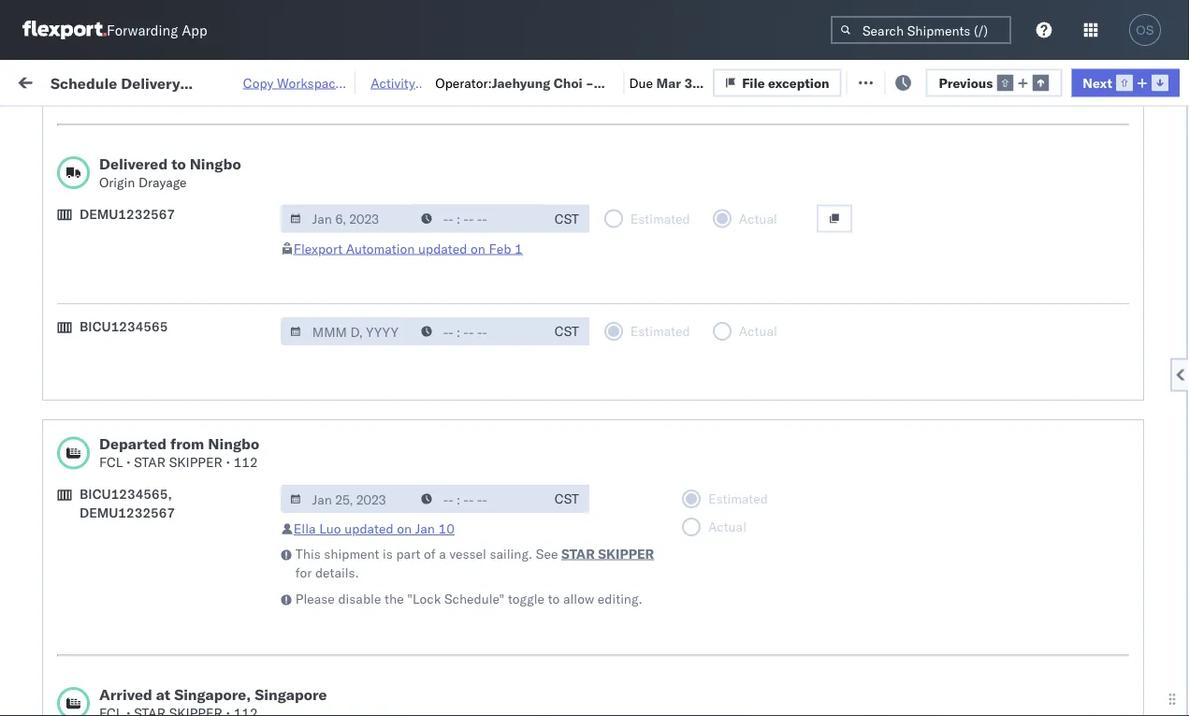 Task type: locate. For each thing, give the bounding box(es) containing it.
3 schedule delivery appointment from the top
[[43, 604, 230, 621]]

confirm up 'upload'
[[43, 357, 91, 373]]

flex- for 2097290
[[1033, 646, 1074, 663]]

2 vertical spatial flexport
[[695, 523, 744, 539]]

updated down "21,"
[[418, 240, 467, 256]]

schedule delivery appointment button down origin
[[43, 191, 230, 212]]

sailing.
[[490, 545, 533, 562]]

1:59 am cst, mar 3, 2023 down the is
[[301, 564, 467, 580]]

2 integration test account - on ag from the left
[[816, 399, 1018, 416]]

schiphol,
[[88, 655, 144, 671]]

a
[[439, 545, 446, 562]]

3 schedule pickup from los angeles, ca link from the top
[[43, 429, 266, 467]]

on
[[458, 73, 473, 89], [471, 240, 486, 256], [397, 520, 412, 537]]

lcl for 9:30 pm cst, feb 21, 2023
[[615, 193, 638, 210]]

0 vertical spatial skipper
[[169, 454, 223, 470]]

1 vertical spatial schedule delivery appointment button
[[43, 562, 230, 583]]

jan
[[415, 520, 435, 537]]

pickup
[[102, 142, 142, 158], [102, 224, 142, 241], [94, 265, 135, 282], [94, 307, 135, 323], [102, 430, 142, 447], [102, 471, 142, 488], [102, 512, 142, 529], [102, 636, 142, 652], [102, 677, 142, 694]]

updated for automation
[[418, 240, 467, 256]]

ocean lcl
[[573, 193, 638, 210], [573, 317, 638, 333]]

12:44 pm cst, mar 3, 2023 for schedule pickup from amsterdam airport schiphol, haarlemmermeer, netherlands
[[301, 646, 474, 663]]

am up shipment
[[333, 523, 355, 539]]

1 vertical spatial demo
[[747, 523, 782, 539]]

skipper up editing.
[[598, 545, 655, 562]]

1 vertical spatial confirm pickup from los angeles, ca
[[43, 307, 245, 342]]

1 vertical spatial flexport demo consignee
[[695, 523, 848, 539]]

• down departed
[[126, 454, 131, 470]]

skipper inside this shipment is part of a vessel sailing. see star skipper for details.
[[598, 545, 655, 562]]

1 1:59 am cst, mar 3, 2023 from the top
[[301, 482, 467, 498]]

star down departed
[[134, 454, 166, 470]]

file exception button
[[842, 67, 970, 95], [842, 67, 970, 95], [713, 69, 842, 97], [713, 69, 842, 97]]

: left no
[[431, 116, 434, 130]]

0 vertical spatial -- : -- -- text field
[[412, 205, 545, 233]]

schedule delivery appointment button up schedule pickup from amsterdam airport schiphol, haarlemmermeer, netherlands
[[43, 603, 230, 624]]

departed
[[99, 434, 167, 453]]

confirm for demu
[[43, 265, 91, 282]]

1 1:59 from the top
[[301, 234, 330, 251]]

pm right '9:30'
[[333, 193, 354, 210]]

mmm d, yyyy text field up 'automation'
[[281, 205, 414, 233]]

from inside schedule pickup from amsterdam airport schiphol, haarlemmermeer, netherlands
[[146, 636, 173, 652]]

1 vertical spatial flex-
[[1033, 646, 1074, 663]]

delivery
[[102, 192, 150, 209], [94, 357, 142, 373], [139, 398, 188, 415], [102, 563, 150, 579], [102, 604, 150, 621]]

2023 down this shipment is part of a vessel sailing. see star skipper for details.
[[441, 605, 474, 622]]

-- : -- -- text field
[[412, 205, 545, 233], [412, 317, 545, 345], [412, 485, 545, 513]]

1 horizontal spatial at
[[371, 73, 383, 89]]

1 vertical spatial flexport
[[695, 482, 744, 498]]

pm up "1:59 am cst, mar 4, 2023"
[[341, 646, 362, 663]]

confirm pickup from los angeles, ca for maeu
[[43, 307, 245, 342]]

from inside departed from ningbo fcl • star skipper • 112
[[170, 434, 204, 453]]

honeywell for 9:30 pm cst, feb 21, 2023
[[695, 193, 756, 210]]

mar
[[391, 482, 415, 498], [391, 523, 415, 539], [391, 564, 415, 580], [398, 605, 422, 622], [398, 646, 422, 663], [391, 688, 415, 704]]

flexport for fifth schedule pickup from los angeles, ca link
[[695, 523, 744, 539]]

2 vertical spatial schedule delivery appointment button
[[43, 603, 230, 624]]

0 vertical spatial ocean lcl
[[573, 193, 638, 210]]

pickup inside schedule pickup from amsterdam airport schiphol, haarlemmermeer, netherlands
[[102, 636, 142, 652]]

from down upload proof of delivery button
[[146, 430, 173, 447]]

netherlands
[[43, 673, 116, 690]]

vessel
[[450, 545, 487, 562]]

ocean fcl for 2nd schedule pickup from los angeles, ca link
[[573, 234, 638, 251]]

am right singapore
[[333, 688, 355, 704]]

2 vertical spatial schedule delivery appointment link
[[43, 603, 230, 622]]

2150210
[[1074, 399, 1131, 416]]

3 air from the top
[[573, 646, 590, 663]]

1 integration from the left
[[695, 399, 759, 416]]

integration test account - on ag
[[695, 399, 896, 416], [816, 399, 1018, 416]]

maeu for 11:30 am cst, feb 24, 2023
[[1153, 316, 1190, 333]]

2 appointment from the top
[[153, 563, 230, 579]]

1 horizontal spatial •
[[226, 454, 230, 470]]

0 horizontal spatial bookings
[[695, 234, 749, 251]]

1 air from the top
[[573, 399, 590, 416]]

0 vertical spatial lcl
[[615, 193, 638, 210]]

2 vertical spatial -- : -- -- text field
[[412, 485, 545, 513]]

3 schedule pickup from los angeles, ca from the top
[[43, 430, 252, 465]]

0 horizontal spatial skipper
[[169, 454, 223, 470]]

1 lcl from the top
[[615, 193, 638, 210]]

schedule pickup from los angeles, ca link
[[43, 141, 266, 178], [43, 223, 266, 261], [43, 429, 266, 467], [43, 470, 266, 508], [43, 512, 266, 549], [43, 676, 266, 714]]

12:44
[[301, 605, 338, 622], [301, 646, 338, 663]]

ningbo
[[190, 154, 241, 173], [208, 434, 260, 453]]

see
[[536, 545, 558, 562]]

ella
[[294, 520, 316, 537]]

1 vertical spatial on
[[471, 240, 486, 256]]

schedule"
[[445, 590, 505, 607]]

1 flexport demo consignee from the top
[[695, 482, 848, 498]]

1 schedule pickup from los angeles, ca button from the top
[[43, 141, 266, 180]]

1 mmm d, yyyy text field from the top
[[281, 205, 414, 233]]

schedule delivery appointment button down bicu1234565, demu1232567
[[43, 562, 230, 583]]

ningbo for delivered to ningbo
[[190, 154, 241, 173]]

2 ocean lcl from the top
[[573, 317, 638, 333]]

3 schedule delivery appointment button from the top
[[43, 603, 230, 624]]

demu1232567 down origin
[[80, 205, 175, 222]]

: left ready
[[134, 116, 138, 130]]

on for feb
[[471, 240, 486, 256]]

schedule delivery appointment up schedule pickup from amsterdam airport schiphol, haarlemmermeer, netherlands
[[43, 604, 230, 621]]

pm for karl
[[341, 646, 362, 663]]

1 resize handle column header from the left
[[268, 145, 290, 716]]

schedule pickup from amsterdam airport schiphol, haarlemmermeer, netherlands
[[43, 636, 254, 690]]

2023 down a
[[434, 564, 467, 580]]

1 vertical spatial demu
[[1153, 358, 1190, 374]]

2 vertical spatial cst
[[555, 490, 579, 507]]

0 vertical spatial flexport demo consignee
[[695, 482, 848, 498]]

0 vertical spatial 12:44
[[301, 605, 338, 622]]

6 ocean from the top
[[573, 564, 611, 580]]

1 vertical spatial for
[[296, 564, 312, 580]]

0 vertical spatial ningbo
[[190, 154, 241, 173]]

to inside delivered to ningbo origin drayage
[[171, 154, 186, 173]]

of inside button
[[124, 398, 136, 415]]

2023 right '4,'
[[434, 688, 467, 704]]

schedule pickup from los angeles, ca button down schiphol, at the bottom left of page
[[43, 676, 266, 716]]

1 vertical spatial -- : -- -- text field
[[412, 317, 545, 345]]

1 demu1232567 from the top
[[80, 205, 175, 222]]

previous button
[[926, 69, 1063, 97]]

demu
[[1153, 275, 1190, 292], [1153, 358, 1190, 374]]

ocean
[[573, 193, 611, 210], [573, 234, 611, 251], [573, 317, 611, 333], [573, 482, 611, 498], [573, 523, 611, 539], [573, 564, 611, 580]]

import work button
[[150, 60, 243, 102]]

1 confirm pickup from los angeles, ca from the top
[[43, 265, 245, 300]]

8 resize handle column header from the left
[[1156, 145, 1179, 716]]

1 horizontal spatial on
[[977, 399, 996, 416]]

1 bookings test consignee from the left
[[695, 234, 844, 251]]

1 vertical spatial star
[[562, 545, 595, 562]]

delivered to ningbo origin drayage
[[99, 154, 241, 190]]

1 vertical spatial confirm pickup from los angeles, ca link
[[43, 306, 266, 343]]

0 vertical spatial mmm d, yyyy text field
[[281, 205, 414, 233]]

angeles, for 4th schedule pickup from los angeles, ca link
[[201, 471, 252, 488]]

mar right disable at left
[[398, 605, 422, 622]]

0 vertical spatial pm
[[333, 193, 354, 210]]

1 vertical spatial schedule delivery appointment
[[43, 563, 230, 579]]

bicu1 for 4th schedule pickup from los angeles, ca link
[[1153, 481, 1190, 498]]

of right proof
[[124, 398, 136, 415]]

bicu1 for fifth schedule pickup from los angeles, ca link
[[1153, 522, 1190, 539]]

3 -- : -- -- text field from the top
[[412, 485, 545, 513]]

import
[[158, 73, 200, 89]]

MMM D, YYYY text field
[[281, 205, 414, 233], [281, 485, 414, 513]]

1 horizontal spatial file
[[871, 73, 894, 89]]

1 12:44 pm cst, mar 3, 2023 from the top
[[301, 605, 474, 622]]

lagerfeld
[[844, 646, 899, 663]]

pickup up schiphol, at the bottom left of page
[[102, 636, 142, 652]]

2 integration from the left
[[816, 399, 881, 416]]

1 confirm pickup from los angeles, ca link from the top
[[43, 264, 266, 302]]

schedule pickup from amsterdam airport schiphol, haarlemmermeer, netherlands link
[[43, 635, 266, 690]]

0 horizontal spatial star
[[134, 454, 166, 470]]

cst, down the is
[[358, 564, 387, 580]]

pickup down status
[[102, 142, 142, 158]]

2 vertical spatial air
[[573, 646, 590, 663]]

1 vertical spatial cst
[[555, 323, 579, 339]]

haarlemmermeer,
[[148, 655, 254, 671]]

24,
[[425, 317, 445, 333]]

5 schedule pickup from los angeles, ca from the top
[[43, 512, 252, 548]]

ag
[[878, 399, 896, 416], [1000, 399, 1018, 416]]

part
[[396, 545, 421, 562]]

-- : -- -- text field up 25,
[[412, 317, 545, 345]]

maeu for 9:30 pm cst, feb 21, 2023
[[1153, 193, 1190, 209]]

1 horizontal spatial :
[[431, 116, 434, 130]]

1 vertical spatial maeu
[[1153, 193, 1190, 209]]

12:44 up singapore
[[301, 646, 338, 663]]

schedule pickup from los angeles, ca link down bicu1234565,
[[43, 512, 266, 549]]

ocean fcl for 4th schedule pickup from los angeles, ca link
[[573, 482, 638, 498]]

import work
[[158, 73, 236, 89]]

confirm for maeu
[[43, 307, 91, 323]]

schedule pickup from los angeles, ca link down ready
[[43, 141, 266, 178]]

bookings
[[695, 234, 749, 251], [816, 234, 871, 251]]

resize handle column header
[[268, 145, 290, 716], [476, 145, 498, 716], [541, 145, 564, 716], [663, 145, 685, 716], [784, 145, 807, 716], [972, 145, 994, 716], [1121, 145, 1144, 716], [1156, 145, 1179, 716]]

1 ocean lcl from the top
[[573, 193, 638, 210]]

ningbo inside departed from ningbo fcl • star skipper • 112
[[208, 434, 260, 453]]

progress
[[292, 116, 339, 130]]

2 : from the left
[[431, 116, 434, 130]]

2 vertical spatial schedule delivery appointment
[[43, 604, 230, 621]]

2 vertical spatial appointment
[[153, 604, 230, 621]]

confirm pickup from los angeles, ca link up "confirm delivery"
[[43, 306, 266, 343]]

no
[[439, 116, 454, 130]]

2 1:59 am cst, mar 3, 2023 from the top
[[301, 523, 467, 539]]

9 schedule from the top
[[43, 636, 98, 652]]

skipper left the 112
[[169, 454, 223, 470]]

1 vertical spatial lcl
[[615, 317, 638, 333]]

pickup down schiphol, at the bottom left of page
[[102, 677, 142, 694]]

on
[[855, 399, 874, 416], [977, 399, 996, 416]]

-- : -- -- text field for 10
[[412, 485, 545, 513]]

am up "luo"
[[333, 482, 355, 498]]

contain button
[[1144, 141, 1190, 175]]

ningbo for departed from ningbo
[[208, 434, 260, 453]]

2 schedule delivery appointment from the top
[[43, 563, 230, 579]]

0 vertical spatial appointment
[[153, 192, 230, 209]]

consignee for 2nd schedule pickup from los angeles, ca link
[[781, 234, 844, 251]]

10 schedule from the top
[[43, 677, 98, 694]]

12:44 pm cst, mar 3, 2023 for schedule delivery appointment
[[301, 605, 474, 622]]

1 appointment from the top
[[153, 192, 230, 209]]

to left the allow
[[548, 590, 560, 607]]

1 flex- from the top
[[1033, 399, 1074, 416]]

1 vertical spatial schedule delivery appointment link
[[43, 562, 230, 581]]

details.
[[315, 564, 359, 580]]

pm right please
[[341, 605, 362, 622]]

1 schedule delivery appointment button from the top
[[43, 191, 230, 212]]

10
[[439, 520, 455, 537]]

0 vertical spatial updated
[[418, 240, 467, 256]]

angeles, for sixth schedule pickup from los angeles, ca link from the top
[[201, 677, 252, 694]]

cst, left '4,'
[[358, 688, 387, 704]]

4,
[[419, 688, 431, 704]]

1 vertical spatial updated
[[345, 520, 394, 537]]

2 flexport demo consignee from the top
[[695, 523, 848, 539]]

feb for 22,
[[391, 234, 414, 251]]

0 vertical spatial confirm pickup from los angeles, ca
[[43, 265, 245, 300]]

1 vertical spatial to
[[548, 590, 560, 607]]

blocked,
[[229, 116, 276, 130]]

8 schedule from the top
[[43, 604, 98, 621]]

MMM D, YYYY text field
[[281, 317, 414, 345]]

am for 4th schedule pickup from los angeles, ca link
[[333, 482, 355, 498]]

2023 right 25,
[[449, 399, 481, 416]]

skipper
[[169, 454, 223, 470], [598, 545, 655, 562]]

of inside this shipment is part of a vessel sailing. see star skipper for details.
[[424, 545, 436, 562]]

schedule delivery appointment link down origin
[[43, 191, 230, 210]]

0 vertical spatial demo
[[747, 482, 782, 498]]

schedule for 1st schedule pickup from los angeles, ca link from the top
[[43, 142, 98, 158]]

2023 right "21,"
[[439, 193, 472, 210]]

from down haarlemmermeer,
[[146, 677, 173, 694]]

0 vertical spatial demu
[[1153, 275, 1190, 292]]

ocean lcl for 9:30 pm cst, feb 21, 2023
[[573, 193, 638, 210]]

2 vertical spatial bicu1
[[1153, 564, 1190, 580]]

2 vertical spatial pm
[[341, 646, 362, 663]]

los
[[176, 142, 197, 158], [176, 224, 197, 241], [169, 265, 190, 282], [169, 307, 190, 323], [176, 430, 197, 447], [176, 471, 197, 488], [176, 512, 197, 529], [176, 677, 197, 694]]

1 vertical spatial at
[[156, 685, 171, 703]]

1 horizontal spatial ag
[[1000, 399, 1018, 416]]

schedule delivery appointment link for 12:44 pm cst, mar 3, 2023
[[43, 603, 230, 622]]

at left risk
[[371, 73, 383, 89]]

2 vertical spatial on
[[397, 520, 412, 537]]

schedule pickup from los angeles, ca link down schiphol, at the bottom left of page
[[43, 676, 266, 714]]

ningbo inside delivered to ningbo origin drayage
[[190, 154, 241, 173]]

confirm delivery link
[[43, 356, 142, 375]]

feb for 24,
[[399, 317, 422, 333]]

schedule delivery appointment button for 12:44 pm cst, mar 3, 2023
[[43, 603, 230, 624]]

1 vertical spatial pm
[[341, 605, 362, 622]]

confirm pickup from los angeles, ca up "confirm delivery"
[[43, 307, 245, 342]]

0 horizontal spatial :
[[134, 116, 138, 130]]

1 schedule delivery appointment link from the top
[[43, 191, 230, 210]]

am down 9:30 pm cst, feb 21, 2023
[[333, 234, 355, 251]]

3, right the
[[426, 605, 438, 622]]

cst for 1
[[555, 210, 579, 227]]

mmm d, yyyy text field for automation
[[281, 205, 414, 233]]

• left the 112
[[226, 454, 230, 470]]

1 confirm from the top
[[43, 265, 91, 282]]

for inside this shipment is part of a vessel sailing. see star skipper for details.
[[296, 564, 312, 580]]

angeles, for 1st schedule pickup from los angeles, ca link from the top
[[201, 142, 252, 158]]

2 flex- from the top
[[1033, 646, 1074, 663]]

0 vertical spatial confirm
[[43, 265, 91, 282]]

from down ready
[[146, 142, 173, 158]]

1 horizontal spatial star
[[562, 545, 595, 562]]

on right 205
[[458, 73, 473, 89]]

my work
[[19, 68, 102, 94]]

schedule inside schedule pickup from amsterdam airport schiphol, haarlemmermeer, netherlands
[[43, 636, 98, 652]]

0 vertical spatial schedule delivery appointment link
[[43, 191, 230, 210]]

1 vertical spatial 12:44
[[301, 646, 338, 663]]

12:44 for schedule pickup from amsterdam airport schiphol, haarlemmermeer, netherlands
[[301, 646, 338, 663]]

action
[[1125, 73, 1167, 89]]

fcl for 2nd schedule pickup from los angeles, ca link
[[615, 234, 638, 251]]

205 on track
[[430, 73, 506, 89]]

1:59 am cst, mar 3, 2023 up ella luo updated on jan 10
[[301, 482, 467, 498]]

cst, left 25,
[[366, 399, 395, 416]]

0 vertical spatial bicu1
[[1153, 481, 1190, 498]]

schedule pickup from los angeles, ca button down bicu1234565,
[[43, 512, 266, 551]]

ningbo up the 112
[[208, 434, 260, 453]]

delivered
[[99, 154, 168, 173]]

2 12:44 pm cst, mar 3, 2023 from the top
[[301, 646, 474, 663]]

6 schedule from the top
[[43, 512, 98, 529]]

confirm pickup from los angeles, ca up bicu1234565
[[43, 265, 245, 300]]

1 ag from the left
[[878, 399, 896, 416]]

3 1:59 from the top
[[301, 523, 330, 539]]

-- : -- -- text field up the 10
[[412, 485, 545, 513]]

origin
[[99, 174, 135, 190]]

schedule delivery appointment link up schedule pickup from amsterdam airport schiphol, haarlemmermeer, netherlands
[[43, 603, 230, 622]]

3 schedule from the top
[[43, 224, 98, 241]]

1 vertical spatial 1:59 am cst, mar 3, 2023
[[301, 523, 467, 539]]

file
[[871, 73, 894, 89], [742, 74, 765, 91]]

3 confirm from the top
[[43, 357, 91, 373]]

test
[[771, 193, 796, 210], [893, 193, 918, 210], [753, 234, 778, 251], [874, 234, 899, 251], [771, 317, 796, 333], [763, 399, 787, 416], [884, 399, 909, 416]]

schedule pickup from los angeles, ca link up bicu1234565,
[[43, 429, 266, 467]]

confirm pickup from los angeles, ca link for maeu
[[43, 306, 266, 343]]

2 air from the top
[[573, 605, 590, 622]]

schedule pickup from los angeles, ca button down departed
[[43, 470, 266, 510]]

3, down part
[[419, 564, 431, 580]]

0 vertical spatial for
[[178, 116, 194, 130]]

5 ocean from the top
[[573, 523, 611, 539]]

1 vertical spatial confirm
[[43, 307, 91, 323]]

0 vertical spatial maeu
[[1153, 152, 1190, 168]]

flexport for 4th schedule pickup from los angeles, ca link
[[695, 482, 744, 498]]

fcl for 4th schedule pickup from los angeles, ca link
[[615, 482, 638, 498]]

1 vertical spatial ocean lcl
[[573, 317, 638, 333]]

for left the work,
[[178, 116, 194, 130]]

for
[[178, 116, 194, 130], [296, 564, 312, 580]]

2 schedule delivery appointment button from the top
[[43, 562, 230, 583]]

am for fifth schedule pickup from los angeles, ca link
[[333, 523, 355, 539]]

fcl inside departed from ningbo fcl • star skipper • 112
[[99, 454, 123, 470]]

0 vertical spatial of
[[124, 398, 136, 415]]

3 appointment from the top
[[153, 604, 230, 621]]

amsterdam
[[176, 636, 245, 652]]

schedule for 2nd schedule pickup from los angeles, ca link
[[43, 224, 98, 241]]

schedule delivery appointment for 9:30
[[43, 192, 230, 209]]

0 vertical spatial confirm pickup from los angeles, ca button
[[43, 264, 266, 304]]

to up drayage
[[171, 154, 186, 173]]

2 ocean fcl from the top
[[573, 482, 638, 498]]

3 maeu from the top
[[1153, 316, 1190, 333]]

1:59 am cst, feb 22, 2023
[[301, 234, 473, 251]]

12:44 left disable at left
[[301, 605, 338, 622]]

work
[[203, 73, 236, 89]]

3 resize handle column header from the left
[[541, 145, 564, 716]]

cst
[[555, 210, 579, 227], [555, 323, 579, 339], [555, 490, 579, 507]]

1 cst from the top
[[555, 210, 579, 227]]

1 ca from the top
[[43, 161, 61, 177]]

0 vertical spatial cst
[[555, 210, 579, 227]]

0 horizontal spatial at
[[156, 685, 171, 703]]

file exception
[[871, 73, 958, 89], [742, 74, 830, 91]]

cst, up 1:59 am cst, feb 22, 2023
[[357, 193, 386, 210]]

from for fifth schedule pickup from los angeles, ca link
[[146, 512, 173, 529]]

star inside departed from ningbo fcl • star skipper • 112
[[134, 454, 166, 470]]

from for confirm pickup from los angeles, ca link corresponding to maeu
[[138, 307, 165, 323]]

1 horizontal spatial skipper
[[598, 545, 655, 562]]

schedule delivery appointment down origin
[[43, 192, 230, 209]]

confirm
[[43, 265, 91, 282], [43, 307, 91, 323], [43, 357, 91, 373]]

contain
[[1153, 146, 1190, 175]]

0 horizontal spatial file
[[742, 74, 765, 91]]

4 schedule from the top
[[43, 430, 98, 447]]

1 -- : -- -- text field from the top
[[412, 205, 545, 233]]

1 horizontal spatial of
[[424, 545, 436, 562]]

toggle
[[508, 590, 545, 607]]

am right 11:00
[[341, 399, 363, 416]]

angeles,
[[201, 142, 252, 158], [201, 224, 252, 241], [193, 265, 245, 282], [193, 307, 245, 323], [201, 430, 252, 447], [201, 471, 252, 488], [201, 512, 252, 529], [201, 677, 252, 694]]

0 vertical spatial 1:59 am cst, mar 3, 2023
[[301, 482, 467, 498]]

actions
[[1134, 153, 1172, 167]]

1 bookings from the left
[[695, 234, 749, 251]]

confirm pickup from los angeles, ca link up bicu1234565
[[43, 264, 266, 302]]

0 horizontal spatial updated
[[345, 520, 394, 537]]

from up haarlemmermeer,
[[146, 636, 173, 652]]

2 demu from the top
[[1153, 358, 1190, 374]]

1 vertical spatial bicu1
[[1153, 522, 1190, 539]]

1 vertical spatial skipper
[[598, 545, 655, 562]]

schedule for 'schedule pickup from amsterdam airport schiphol, haarlemmermeer, netherlands' link
[[43, 636, 98, 652]]

6 ca from the top
[[43, 490, 61, 506]]

2 confirm pickup from los angeles, ca from the top
[[43, 307, 245, 342]]

due
[[629, 74, 657, 91]]

0 horizontal spatial on
[[855, 399, 874, 416]]

1 horizontal spatial bookings
[[816, 234, 871, 251]]

appointment for 12:44 pm cst, mar 3, 2023
[[153, 604, 230, 621]]

from for third schedule pickup from los angeles, ca link from the top
[[146, 430, 173, 447]]

2023
[[439, 193, 472, 210], [440, 234, 473, 251], [449, 317, 481, 333], [449, 399, 481, 416], [434, 482, 467, 498], [434, 523, 467, 539], [434, 564, 467, 580], [441, 605, 474, 622], [441, 646, 474, 663], [434, 688, 467, 704]]

0 horizontal spatial of
[[124, 398, 136, 415]]

fcl for fifth schedule pickup from los angeles, ca link
[[615, 523, 638, 539]]

upload proof of delivery
[[43, 398, 188, 415]]

confirm pickup from los angeles, ca button up "confirm delivery"
[[43, 306, 266, 345]]

demu1232567
[[80, 205, 175, 222], [80, 505, 175, 521]]

0 vertical spatial star
[[134, 454, 166, 470]]

honeywell - test account for 11:30 am cst, feb 24, 2023
[[695, 317, 849, 333]]

mmm d, yyyy text field up "luo"
[[281, 485, 414, 513]]

: for status
[[134, 116, 138, 130]]

0 horizontal spatial integration
[[695, 399, 759, 416]]

honeywell for 11:30 am cst, feb 24, 2023
[[695, 317, 756, 333]]

0 vertical spatial at
[[371, 73, 383, 89]]

3 ocean fcl from the top
[[573, 523, 638, 539]]

2 confirm pickup from los angeles, ca link from the top
[[43, 306, 266, 343]]

0 vertical spatial confirm pickup from los angeles, ca link
[[43, 264, 266, 302]]

1 schedule from the top
[[43, 142, 98, 158]]

3 schedule pickup from los angeles, ca button from the top
[[43, 470, 266, 510]]

0 horizontal spatial to
[[171, 154, 186, 173]]

b.v
[[982, 646, 1003, 663]]

schedule for fifth schedule pickup from los angeles, ca link
[[43, 512, 98, 529]]

from right departed
[[170, 434, 204, 453]]

schedule pickup from los angeles, ca button down ready
[[43, 141, 266, 180]]

star inside this shipment is part of a vessel sailing. see star skipper for details.
[[562, 545, 595, 562]]

confirm pickup from los angeles, ca button up bicu1234565
[[43, 264, 266, 304]]

2 vertical spatial confirm
[[43, 357, 91, 373]]

on for jan
[[397, 520, 412, 537]]

0 vertical spatial to
[[171, 154, 186, 173]]

1 horizontal spatial for
[[296, 564, 312, 580]]

flex-2150210 button
[[1003, 395, 1134, 421], [1003, 395, 1134, 421]]

12:44 pm cst, mar 3, 2023 down the is
[[301, 605, 474, 622]]

star right see
[[562, 545, 595, 562]]

7 ca from the top
[[43, 531, 61, 548]]

1 vertical spatial of
[[424, 545, 436, 562]]

from down departed from ningbo fcl • star skipper • 112
[[146, 471, 173, 488]]

5 schedule from the top
[[43, 471, 98, 488]]

delivery down bicu1234565, demu1232567
[[102, 563, 150, 579]]

0 vertical spatial 12:44 pm cst, mar 3, 2023
[[301, 605, 474, 622]]

for down this
[[296, 564, 312, 580]]

from up "confirm delivery"
[[138, 307, 165, 323]]

1 vertical spatial confirm pickup from los angeles, ca button
[[43, 306, 266, 345]]

-
[[760, 193, 768, 210], [881, 193, 890, 210], [760, 317, 768, 333], [844, 399, 852, 416], [965, 399, 973, 416]]

2 lcl from the top
[[615, 317, 638, 333]]

ocean lcl for 11:30 am cst, feb 24, 2023
[[573, 317, 638, 333]]

6 schedule pickup from los angeles, ca from the top
[[43, 677, 252, 712]]

delivery up schiphol, at the bottom left of page
[[102, 604, 150, 621]]

2 vertical spatial maeu
[[1153, 316, 1190, 333]]

1 : from the left
[[134, 116, 138, 130]]

from up bicu1234565
[[138, 265, 165, 282]]

1 vertical spatial mmm d, yyyy text field
[[281, 485, 414, 513]]

0 vertical spatial schedule delivery appointment button
[[43, 191, 230, 212]]

cst,
[[357, 193, 386, 210], [358, 234, 387, 251], [366, 317, 395, 333], [366, 399, 395, 416], [358, 482, 387, 498], [358, 523, 387, 539], [358, 564, 387, 580], [365, 605, 394, 622], [365, 646, 394, 663], [358, 688, 387, 704]]



Task type: vqa. For each thing, say whether or not it's contained in the screenshot.
the leftmost the Summary
no



Task type: describe. For each thing, give the bounding box(es) containing it.
confirm delivery
[[43, 357, 142, 373]]

flex-2150210
[[1033, 399, 1131, 416]]

1 maeu from the top
[[1153, 152, 1190, 168]]

appointment for 9:30 pm cst, feb 21, 2023
[[153, 192, 230, 209]]

2 -- : -- -- text field from the top
[[412, 317, 545, 345]]

os button
[[1124, 8, 1167, 51]]

status
[[101, 116, 134, 130]]

departed from ningbo fcl • star skipper • 112
[[99, 434, 260, 470]]

: for snoozed
[[431, 116, 434, 130]]

6 schedule pickup from los angeles, ca link from the top
[[43, 676, 266, 714]]

batch action button
[[1056, 67, 1179, 95]]

ocean fcl for fifth schedule pickup from los angeles, ca link
[[573, 523, 638, 539]]

22,
[[417, 234, 437, 251]]

singapore
[[255, 685, 327, 703]]

mar up '4,'
[[398, 646, 422, 663]]

next
[[1083, 74, 1113, 91]]

disable
[[338, 590, 381, 607]]

-- : -- -- text field for 1
[[412, 205, 545, 233]]

5 schedule pickup from los angeles, ca button from the top
[[43, 676, 266, 716]]

workitem
[[21, 153, 70, 167]]

cst, left 24,
[[366, 317, 395, 333]]

11:30 am cst, feb 24, 2023
[[301, 317, 481, 333]]

this shipment is part of a vessel sailing. see star skipper for details.
[[296, 545, 655, 580]]

schedule delivery appointment button for 9:30 pm cst, feb 21, 2023
[[43, 191, 230, 212]]

3, left the 10
[[419, 523, 431, 539]]

is
[[383, 545, 393, 562]]

1 horizontal spatial to
[[548, 590, 560, 607]]

2 demo from the top
[[747, 523, 782, 539]]

2 cst from the top
[[555, 323, 579, 339]]

bicu1234565,
[[80, 486, 172, 502]]

1 horizontal spatial file exception
[[871, 73, 958, 89]]

2 ca from the top
[[43, 243, 61, 259]]

from for 2nd schedule pickup from los angeles, ca link
[[146, 224, 173, 241]]

25,
[[425, 399, 445, 416]]

flex-2097290
[[1033, 646, 1131, 663]]

delivery down origin
[[102, 192, 150, 209]]

international
[[903, 646, 979, 663]]

from for sixth schedule pickup from los angeles, ca link from the top
[[146, 677, 173, 694]]

2 bookings from the left
[[816, 234, 871, 251]]

os
[[1137, 23, 1155, 37]]

by:
[[68, 115, 86, 131]]

1:59 am cst, mar 3, 2023 for fifth schedule pickup from los angeles, ca link
[[301, 523, 467, 539]]

12:44 for schedule delivery appointment
[[301, 605, 338, 622]]

forwarding
[[107, 21, 178, 39]]

9:30 pm cst, feb 21, 2023
[[301, 193, 472, 210]]

proof
[[89, 398, 121, 415]]

confirm pickup from los angeles, ca button for demu
[[43, 264, 266, 304]]

angeles, for fifth schedule pickup from los angeles, ca link
[[201, 512, 252, 529]]

3 1:59 am cst, mar 3, 2023 from the top
[[301, 564, 467, 580]]

4 ocean fcl from the top
[[573, 564, 638, 580]]

Search Shipments (/) text field
[[831, 16, 1012, 44]]

cst, down 9:30 pm cst, feb 21, 2023
[[358, 234, 387, 251]]

2 bookings test consignee from the left
[[816, 234, 966, 251]]

airport
[[43, 655, 85, 671]]

flex- for 2150210
[[1033, 399, 1074, 416]]

skipper inside departed from ningbo fcl • star skipper • 112
[[169, 454, 223, 470]]

2 schedule from the top
[[43, 192, 98, 209]]

please disable the "lock schedule" toggle to allow editing.
[[296, 590, 643, 607]]

feb for 21,
[[390, 193, 413, 210]]

at for arrived
[[156, 685, 171, 703]]

from for 1st schedule pickup from los angeles, ca link from the top
[[146, 142, 173, 158]]

confirm pickup from los angeles, ca button for maeu
[[43, 306, 266, 345]]

angeles, for third schedule pickup from los angeles, ca link from the top
[[201, 430, 252, 447]]

the
[[385, 590, 404, 607]]

2 schedule pickup from los angeles, ca link from the top
[[43, 223, 266, 261]]

2 schedule pickup from los angeles, ca button from the top
[[43, 223, 266, 263]]

message
[[251, 73, 303, 89]]

4 resize handle column header from the left
[[663, 145, 685, 716]]

2 on from the left
[[977, 399, 996, 416]]

snoozed : no
[[387, 116, 454, 130]]

schedule delivery appointment link for 9:30 pm cst, feb 21, 2023
[[43, 191, 230, 210]]

cst, left '"lock'
[[365, 605, 394, 622]]

at for 760
[[371, 73, 383, 89]]

9:30
[[301, 193, 330, 210]]

4 schedule pickup from los angeles, ca button from the top
[[43, 512, 266, 551]]

mar left the 'jan'
[[391, 523, 415, 539]]

2023 down please disable the "lock schedule" toggle to allow editing. at the bottom
[[441, 646, 474, 663]]

pm for honeywell
[[333, 193, 354, 210]]

pickup down origin
[[102, 224, 142, 241]]

8 ca from the top
[[43, 696, 61, 712]]

confirm delivery button
[[43, 356, 142, 377]]

5 ca from the top
[[43, 449, 61, 465]]

cst, up ella luo updated on jan 10
[[358, 482, 387, 498]]

1 schedule pickup from los angeles, ca from the top
[[43, 142, 252, 177]]

3 ca from the top
[[43, 284, 61, 300]]

pickup down bicu1234565,
[[102, 512, 142, 529]]

1 • from the left
[[126, 454, 131, 470]]

4 ca from the top
[[43, 325, 61, 342]]

lcl for 11:30 am cst, feb 24, 2023
[[615, 317, 638, 333]]

2 demu1232567 from the top
[[80, 505, 175, 521]]

air for karl
[[573, 646, 590, 663]]

mar up ella luo updated on jan 10
[[391, 482, 415, 498]]

5 schedule pickup from los angeles, ca link from the top
[[43, 512, 266, 549]]

mar left '4,'
[[391, 688, 415, 704]]

confirm inside button
[[43, 357, 91, 373]]

confirm pickup from los angeles, ca link for demu
[[43, 264, 266, 302]]

bicu1234565
[[80, 318, 168, 335]]

2 ocean from the top
[[573, 234, 611, 251]]

4 schedule pickup from los angeles, ca from the top
[[43, 471, 252, 506]]

filtered
[[19, 115, 64, 131]]

3, up '4,'
[[426, 646, 438, 663]]

singapore,
[[174, 685, 251, 703]]

am for upload proof of delivery link
[[341, 399, 363, 416]]

cst for 10
[[555, 490, 579, 507]]

luo
[[319, 520, 341, 537]]

1 schedule pickup from los angeles, ca link from the top
[[43, 141, 266, 178]]

batch
[[1086, 73, 1122, 89]]

cst, up the is
[[358, 523, 387, 539]]

6 resize handle column header from the left
[[972, 145, 994, 716]]

pickup down departed
[[102, 471, 142, 488]]

ready
[[142, 116, 175, 130]]

2 • from the left
[[226, 454, 230, 470]]

2 schedule delivery appointment link from the top
[[43, 562, 230, 581]]

2 1:59 from the top
[[301, 482, 330, 498]]

flexport. image
[[22, 21, 107, 39]]

honeywell - test account for 9:30 pm cst, feb 21, 2023
[[695, 193, 849, 210]]

previous
[[939, 74, 993, 91]]

consignee for fifth schedule pickup from los angeles, ca link
[[785, 523, 848, 539]]

schedule for third schedule pickup from los angeles, ca link from the top
[[43, 430, 98, 447]]

0 horizontal spatial for
[[178, 116, 194, 130]]

app
[[182, 21, 207, 39]]

2023 up a
[[434, 523, 467, 539]]

consignee for 4th schedule pickup from los angeles, ca link
[[785, 482, 848, 498]]

feb for 25,
[[399, 399, 422, 416]]

(0)
[[303, 73, 328, 89]]

am for confirm pickup from los angeles, ca link corresponding to maeu
[[341, 317, 363, 333]]

5 resize handle column header from the left
[[784, 145, 807, 716]]

upload proof of delivery link
[[43, 397, 188, 416]]

1 demu from the top
[[1153, 275, 1190, 292]]

my
[[19, 68, 48, 94]]

bicu1234565, demu1232567
[[80, 486, 175, 521]]

drayage
[[139, 174, 187, 190]]

flexport demo consignee for fifth schedule pickup from los angeles, ca link
[[695, 523, 848, 539]]

from for 4th schedule pickup from los angeles, ca link
[[146, 471, 173, 488]]

1:59 am cst, mar 3, 2023 for 4th schedule pickup from los angeles, ca link
[[301, 482, 467, 498]]

1 integration test account - on ag from the left
[[695, 399, 896, 416]]

karl lagerfeld international b.v c/o bleckmann
[[816, 646, 1098, 663]]

11:30
[[301, 317, 338, 333]]

batch action
[[1086, 73, 1167, 89]]

updated for luo
[[345, 520, 394, 537]]

work,
[[196, 116, 226, 130]]

star skipper link
[[562, 544, 655, 563]]

flexport demo consignee for 4th schedule pickup from los angeles, ca link
[[695, 482, 848, 498]]

mmm d, yyyy text field for luo
[[281, 485, 414, 513]]

205
[[430, 73, 454, 89]]

Search Work text field
[[561, 67, 765, 95]]

2023 right the 22,
[[440, 234, 473, 251]]

3 ocean from the top
[[573, 317, 611, 333]]

flexport automation updated on feb 1
[[294, 240, 523, 256]]

feb left 1
[[489, 240, 511, 256]]

operator:
[[436, 74, 492, 91]]

bleckmann
[[1032, 646, 1098, 663]]

0 vertical spatial flexport
[[294, 240, 343, 256]]

message (0)
[[251, 73, 328, 89]]

2 schedule pickup from los angeles, ca from the top
[[43, 224, 252, 259]]

allow
[[563, 590, 595, 607]]

schedule for 4th schedule pickup from los angeles, ca link
[[43, 471, 98, 488]]

0 horizontal spatial file exception
[[742, 74, 830, 91]]

1 ocean from the top
[[573, 193, 611, 210]]

2097290
[[1074, 646, 1131, 663]]

risk
[[386, 73, 408, 89]]

air for integration
[[573, 399, 590, 416]]

delivery up departed
[[139, 398, 188, 415]]

pickup up bicu1234565
[[94, 265, 135, 282]]

7 schedule from the top
[[43, 563, 98, 579]]

am for 2nd schedule pickup from los angeles, ca link
[[333, 234, 355, 251]]

forwarding app
[[107, 21, 207, 39]]

editing.
[[598, 590, 643, 607]]

shipment
[[324, 545, 380, 562]]

status : ready for work, blocked, in progress
[[101, 116, 339, 130]]

karl
[[816, 646, 840, 663]]

ella luo updated on jan 10
[[294, 520, 455, 537]]

3, up the 'jan'
[[419, 482, 431, 498]]

snoozed
[[387, 116, 431, 130]]

21,
[[416, 193, 436, 210]]

0 vertical spatial on
[[458, 73, 473, 89]]

5 1:59 from the top
[[301, 688, 330, 704]]

7 resize handle column header from the left
[[1121, 145, 1144, 716]]

pickup up "confirm delivery"
[[94, 307, 135, 323]]

schedule for sixth schedule pickup from los angeles, ca link from the top
[[43, 677, 98, 694]]

1
[[515, 240, 523, 256]]

760 at risk
[[344, 73, 408, 89]]

from for 'schedule pickup from amsterdam airport schiphol, haarlemmermeer, netherlands' link
[[146, 636, 173, 652]]

2023 right 24,
[[449, 317, 481, 333]]

pickup down upload proof of delivery button
[[102, 430, 142, 447]]

4 1:59 from the top
[[301, 564, 330, 580]]

segu6
[[1153, 687, 1190, 703]]

angeles, for 2nd schedule pickup from los angeles, ca link
[[201, 224, 252, 241]]

4 ocean from the top
[[573, 482, 611, 498]]

mar down part
[[391, 564, 415, 580]]

schedule delivery appointment for 12:44
[[43, 604, 230, 621]]

760
[[344, 73, 368, 89]]

from for confirm pickup from los angeles, ca link corresponding to demu
[[138, 265, 165, 282]]

filtered by:
[[19, 115, 86, 131]]

1 on from the left
[[855, 399, 874, 416]]

2023 up the 10
[[434, 482, 467, 498]]

2 ag from the left
[[1000, 399, 1018, 416]]

1 demo from the top
[[747, 482, 782, 498]]

1 horizontal spatial exception
[[897, 73, 958, 89]]

confirm pickup from los angeles, ca for demu
[[43, 265, 245, 300]]

0 horizontal spatial exception
[[769, 74, 830, 91]]

cst, up "1:59 am cst, mar 4, 2023"
[[365, 646, 394, 663]]

3 bicu1 from the top
[[1153, 564, 1190, 580]]

11:00 am cst, feb 25, 2023
[[301, 399, 481, 416]]

am down shipment
[[333, 564, 355, 580]]

ella luo updated on jan 10 button
[[294, 520, 455, 537]]

work
[[54, 68, 102, 94]]

delivery down bicu1234565
[[94, 357, 142, 373]]

4 schedule pickup from los angeles, ca link from the top
[[43, 470, 266, 508]]

2 resize handle column header from the left
[[476, 145, 498, 716]]

workitem button
[[11, 149, 271, 168]]

flexport automation updated on feb 1 button
[[294, 240, 523, 256]]



